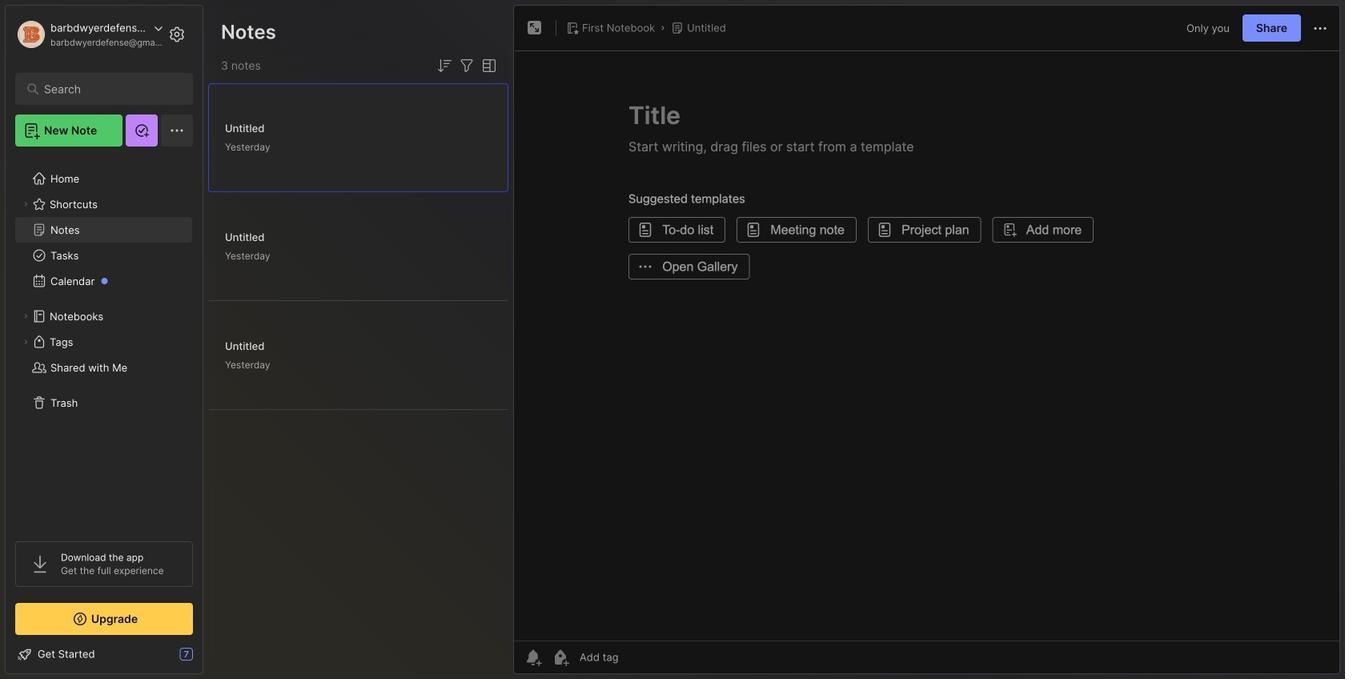 Task type: describe. For each thing, give the bounding box(es) containing it.
More actions field
[[1311, 18, 1330, 38]]

Help and Learning task checklist field
[[6, 642, 203, 667]]

Search text field
[[44, 82, 172, 97]]

Note Editor text field
[[514, 50, 1340, 641]]

Add tag field
[[578, 650, 698, 664]]

View options field
[[477, 56, 499, 75]]

settings image
[[167, 25, 187, 44]]

Add filters field
[[457, 56, 477, 75]]

click to collapse image
[[202, 650, 214, 669]]

expand note image
[[525, 18, 545, 38]]



Task type: locate. For each thing, give the bounding box(es) containing it.
more actions image
[[1311, 19, 1330, 38]]

note window element
[[513, 5, 1341, 678]]

expand notebooks image
[[21, 312, 30, 321]]

none search field inside main element
[[44, 79, 172, 99]]

add tag image
[[551, 648, 570, 667]]

add a reminder image
[[524, 648, 543, 667]]

expand tags image
[[21, 337, 30, 347]]

None search field
[[44, 79, 172, 99]]

tree inside main element
[[6, 156, 203, 527]]

Sort options field
[[435, 56, 454, 75]]

main element
[[0, 0, 208, 679]]

add filters image
[[457, 56, 477, 75]]

tree
[[6, 156, 203, 527]]

Account field
[[15, 18, 163, 50]]



Task type: vqa. For each thing, say whether or not it's contained in the screenshot.
the bottommost More actions field
no



